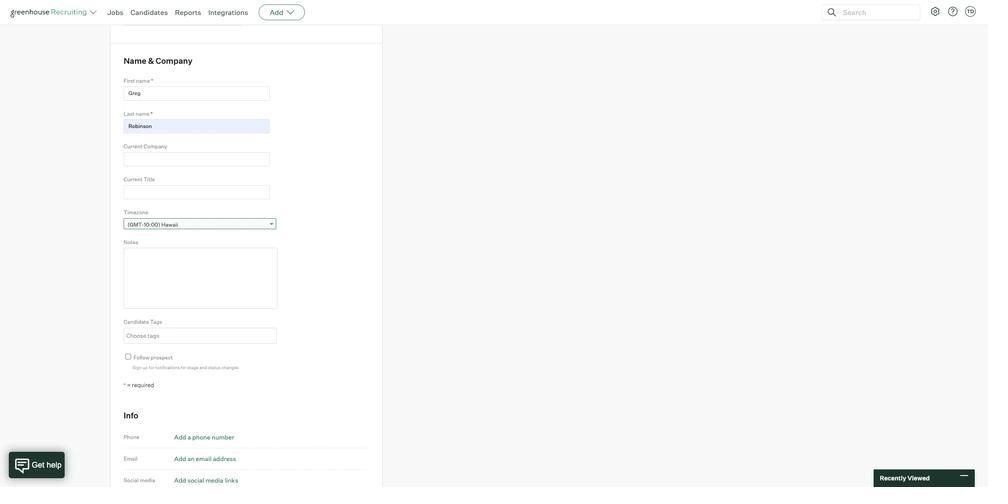 Task type: vqa. For each thing, say whether or not it's contained in the screenshot.
the rightmost the date
no



Task type: locate. For each thing, give the bounding box(es) containing it.
* down &
[[151, 77, 153, 84]]

jobs
[[107, 8, 123, 17]]

name for first
[[136, 77, 150, 84]]

None text field
[[124, 86, 270, 101], [124, 119, 270, 134], [124, 185, 270, 199], [124, 329, 274, 343], [124, 86, 270, 101], [124, 119, 270, 134], [124, 185, 270, 199], [124, 329, 274, 343]]

for left stage
[[181, 365, 186, 370]]

sign up for notifications for stage and status changes
[[132, 365, 239, 370]]

integrations
[[208, 8, 248, 17]]

stage
[[187, 365, 199, 370]]

name
[[136, 77, 150, 84], [136, 110, 149, 117]]

select office...
[[128, 16, 163, 23]]

0 vertical spatial name
[[136, 77, 150, 84]]

0 horizontal spatial media
[[140, 477, 155, 483]]

* = required
[[124, 381, 154, 388]]

(gmt-
[[128, 221, 144, 228]]

add for add social media links
[[174, 476, 186, 484]]

name right first
[[136, 77, 150, 84]]

current
[[124, 143, 142, 150], [124, 176, 142, 183]]

media left 'links'
[[206, 476, 223, 484]]

2 current from the top
[[124, 176, 142, 183]]

company right &
[[156, 56, 193, 66]]

* for last name *
[[151, 110, 153, 117]]

* left '='
[[124, 382, 126, 388]]

tags
[[150, 319, 162, 325]]

add a phone number
[[174, 433, 234, 441]]

1 vertical spatial name
[[136, 110, 149, 117]]

1 vertical spatial *
[[151, 110, 153, 117]]

timezone
[[124, 209, 148, 216]]

current down "last"
[[124, 143, 142, 150]]

follow prospect
[[134, 354, 173, 361]]

current left title
[[124, 176, 142, 183]]

notifications
[[155, 365, 180, 370]]

sign
[[132, 365, 142, 370]]

2 vertical spatial *
[[124, 382, 126, 388]]

add for add a phone number
[[174, 433, 186, 441]]

for right up
[[149, 365, 154, 370]]

name right "last"
[[136, 110, 149, 117]]

0 vertical spatial current
[[124, 143, 142, 150]]

2 for from the left
[[181, 365, 186, 370]]

1 vertical spatial current
[[124, 176, 142, 183]]

links
[[225, 476, 238, 484]]

and
[[199, 365, 207, 370]]

add for add an email address
[[174, 455, 186, 462]]

number
[[212, 433, 234, 441]]

current title
[[124, 176, 155, 183]]

* right "last"
[[151, 110, 153, 117]]

first
[[124, 77, 135, 84]]

notes
[[124, 239, 138, 245]]

recently
[[880, 474, 906, 482]]

current for current title
[[124, 176, 142, 183]]

office
[[124, 4, 138, 11]]

1 current from the top
[[124, 143, 142, 150]]

last
[[124, 110, 135, 117]]

integrations link
[[208, 8, 248, 17]]

*
[[151, 77, 153, 84], [151, 110, 153, 117], [124, 382, 126, 388]]

hawaii
[[161, 221, 178, 228]]

None text field
[[124, 152, 270, 166]]

current company
[[124, 143, 167, 150]]

status
[[208, 365, 221, 370]]

company up title
[[144, 143, 167, 150]]

company
[[156, 56, 193, 66], [144, 143, 167, 150]]

select
[[128, 16, 143, 23]]

for
[[149, 365, 154, 370], [181, 365, 186, 370]]

=
[[127, 381, 131, 388]]

add
[[270, 8, 283, 17], [174, 433, 186, 441], [174, 455, 186, 462], [174, 476, 186, 484]]

(gmt-10:00) hawaii
[[128, 221, 178, 228]]

add button
[[259, 4, 305, 20]]

follow
[[134, 354, 150, 361]]

media right social
[[140, 477, 155, 483]]

first name *
[[124, 77, 153, 84]]

&
[[148, 56, 154, 66]]

social
[[188, 476, 204, 484]]

0 vertical spatial *
[[151, 77, 153, 84]]

changes
[[222, 365, 239, 370]]

media
[[206, 476, 223, 484], [140, 477, 155, 483]]

add inside popup button
[[270, 8, 283, 17]]

1 horizontal spatial for
[[181, 365, 186, 370]]

0 horizontal spatial for
[[149, 365, 154, 370]]



Task type: describe. For each thing, give the bounding box(es) containing it.
td
[[967, 8, 974, 15]]

last name *
[[124, 110, 153, 117]]

10:00)
[[144, 221, 160, 228]]

reports link
[[175, 8, 201, 17]]

add a phone number link
[[174, 433, 234, 441]]

title
[[144, 176, 155, 183]]

add an email address link
[[174, 455, 236, 462]]

add social media links
[[174, 476, 238, 484]]

social media
[[124, 477, 155, 483]]

candidate tags
[[124, 319, 162, 325]]

(gmt-10:00) hawaii link
[[124, 218, 276, 231]]

an
[[188, 455, 195, 462]]

0 vertical spatial company
[[156, 56, 193, 66]]

up
[[143, 365, 148, 370]]

name
[[124, 56, 146, 66]]

name for last
[[136, 110, 149, 117]]

info
[[124, 411, 138, 420]]

phone
[[192, 433, 210, 441]]

1 vertical spatial company
[[144, 143, 167, 150]]

td button
[[964, 4, 978, 18]]

add social media links link
[[174, 476, 238, 484]]

prospect
[[151, 354, 173, 361]]

office...
[[144, 16, 163, 23]]

Follow prospect checkbox
[[125, 354, 131, 359]]

jobs link
[[107, 8, 123, 17]]

* inside * = required
[[124, 382, 126, 388]]

candidate
[[124, 319, 149, 325]]

td button
[[965, 6, 976, 17]]

reports
[[175, 8, 201, 17]]

configure image
[[930, 6, 941, 17]]

social
[[124, 477, 139, 483]]

Search text field
[[841, 6, 912, 19]]

email
[[124, 455, 137, 462]]

email
[[196, 455, 212, 462]]

phone
[[124, 434, 139, 440]]

address
[[213, 455, 236, 462]]

greenhouse recruiting image
[[11, 7, 90, 18]]

Notes text field
[[124, 248, 278, 309]]

1 horizontal spatial media
[[206, 476, 223, 484]]

recently viewed
[[880, 474, 930, 482]]

a
[[188, 433, 191, 441]]

viewed
[[908, 474, 930, 482]]

candidates
[[130, 8, 168, 17]]

name & company
[[124, 56, 193, 66]]

add an email address
[[174, 455, 236, 462]]

select office... link
[[124, 13, 243, 26]]

current for current company
[[124, 143, 142, 150]]

required
[[132, 381, 154, 388]]

add for add
[[270, 8, 283, 17]]

candidates link
[[130, 8, 168, 17]]

* for first name *
[[151, 77, 153, 84]]

1 for from the left
[[149, 365, 154, 370]]



